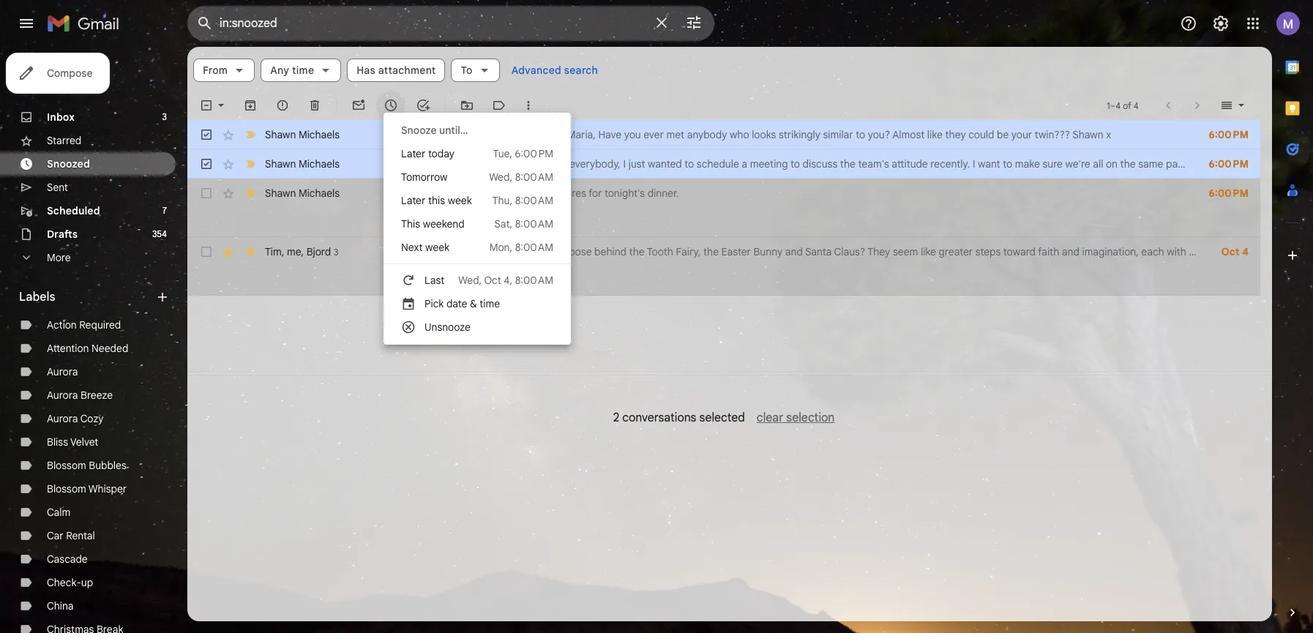 Task type: describe. For each thing, give the bounding box(es) containing it.
the left team's
[[841, 157, 856, 171]]

petals
[[415, 158, 439, 169]]

scary clones
[[415, 129, 467, 140]]

clear selection link
[[745, 411, 835, 425]]

the left tooth
[[630, 245, 645, 259]]

0 horizontal spatial a
[[501, 157, 506, 171]]

met
[[667, 128, 685, 141]]

1 horizontal spatial a
[[742, 157, 748, 171]]

team's
[[859, 157, 890, 171]]

snooze menu menu
[[384, 113, 571, 345]]

tim
[[265, 245, 282, 258]]

settings image
[[1213, 15, 1230, 32]]

similar
[[824, 128, 854, 141]]

what is the real purpose behind the tooth fairy, the easter bunny and santa claus? they seem like greater steps toward faith and imagination, each with a payoff. like cognitive trai
[[478, 245, 1314, 259]]

bliss
[[47, 436, 68, 449]]

time inside popup button
[[292, 64, 314, 77]]

blossom whisper link
[[47, 483, 127, 496]]

2 i from the left
[[973, 157, 976, 171]]

breeze
[[81, 389, 113, 402]]

drafts
[[47, 228, 78, 241]]

seem
[[893, 245, 919, 259]]

looks
[[752, 128, 777, 141]]

rental
[[66, 530, 95, 543]]

advanced search options image
[[680, 8, 709, 37]]

2 horizontal spatial and
[[1193, 157, 1211, 171]]

8:00 am for mon, 8:00 am
[[515, 241, 554, 254]]

4,
[[504, 274, 513, 287]]

labels navigation
[[0, 47, 187, 634]]

inbox
[[47, 111, 75, 124]]

0 vertical spatial week
[[448, 194, 472, 207]]

wed, for wed, 8:00 am
[[489, 171, 513, 184]]

check-
[[47, 576, 81, 590]]

more
[[47, 251, 71, 264]]

shawn for first row
[[265, 128, 296, 141]]

later for later today
[[401, 147, 426, 160]]

to
[[461, 64, 473, 77]]

1 horizontal spatial and
[[1063, 245, 1080, 259]]

to right the wanted
[[685, 157, 694, 171]]

like inside cell
[[921, 245, 937, 259]]

tim , me , bjord 3
[[265, 245, 339, 258]]

2
[[614, 411, 620, 425]]

advanced search
[[512, 64, 598, 77]]

shawn michaels for hi maria, have you ever met anybody who looks strikingly similar to you? almost like they could be your twin??? shawn x
[[265, 128, 340, 141]]

time inside snooze menu menu
[[480, 297, 500, 311]]

aurora link
[[47, 365, 78, 379]]

dinner.
[[648, 187, 679, 200]]

velvet for bliss
[[70, 436, 98, 449]]

cascade link
[[47, 553, 88, 566]]

later for later this week
[[401, 194, 426, 207]]

tooth
[[647, 245, 674, 259]]

search
[[565, 64, 598, 77]]

calm link
[[47, 506, 71, 519]]

thu,
[[492, 194, 513, 207]]

from
[[203, 64, 228, 77]]

6:00 pm for third row
[[1210, 187, 1249, 200]]

any time button
[[261, 59, 341, 82]]

friday
[[464, 210, 493, 223]]

3 michaels from the top
[[299, 187, 340, 200]]

starred
[[47, 134, 81, 147]]

team
[[509, 157, 534, 171]]

velvet for petals
[[440, 158, 465, 169]]

oct inside snooze menu menu
[[484, 274, 502, 287]]

snooze until…
[[401, 124, 468, 137]]

more button
[[0, 246, 176, 270]]

today
[[428, 147, 455, 160]]

move to image
[[460, 98, 475, 113]]

gmail image
[[47, 9, 127, 38]]

thu, 8:00 am
[[492, 194, 554, 207]]

selection
[[787, 411, 835, 425]]

report spam image
[[275, 98, 290, 113]]

any
[[270, 64, 289, 77]]

res
[[572, 187, 587, 200]]

aurora for aurora breeze
[[47, 389, 78, 402]]

we're
[[472, 157, 498, 171]]

michaels for we're a team
[[299, 157, 340, 171]]

1 vertical spatial week
[[426, 241, 450, 254]]

they
[[946, 128, 966, 141]]

twin???
[[1035, 128, 1071, 141]]

action required
[[47, 319, 121, 332]]

8:00 am for wed, 8:00 am
[[515, 171, 554, 184]]

starred link
[[47, 134, 81, 147]]

search mail image
[[192, 10, 218, 37]]

compose
[[47, 67, 93, 80]]

0 vertical spatial like
[[928, 128, 943, 141]]

snooze image
[[384, 98, 398, 113]]

here's
[[523, 187, 552, 200]]

2 , from the left
[[301, 245, 304, 258]]

conversations
[[623, 411, 697, 425]]

2 conversations selected
[[614, 411, 745, 425]]

clear search image
[[647, 8, 677, 37]]

shawn for third row from the bottom
[[265, 157, 296, 171]]

behind
[[595, 245, 627, 259]]

main content containing 2 conversations selected
[[187, 47, 1314, 622]]

3 inside labels "navigation"
[[162, 111, 167, 122]]

1 row from the top
[[187, 120, 1261, 149]]

main menu image
[[18, 15, 35, 32]]

check-up
[[47, 576, 93, 590]]

cell containing bunny
[[412, 245, 1314, 289]]

greater
[[939, 245, 973, 259]]

wed, for wed, oct 4, 8:00 am
[[459, 274, 482, 287]]

scheduled link
[[47, 204, 100, 218]]

claus?
[[835, 245, 866, 259]]

clear
[[757, 411, 784, 425]]

to right 'want'
[[1004, 157, 1013, 171]]

archive image
[[243, 98, 258, 113]]

any time
[[270, 64, 314, 77]]

just
[[629, 157, 646, 171]]

tonight's
[[605, 187, 645, 200]]

unsnooze
[[425, 321, 471, 334]]

almost
[[893, 128, 925, 141]]

- inside cell
[[472, 187, 477, 200]]

later today
[[401, 147, 455, 160]]

3 row from the top
[[187, 179, 1261, 237]]

the right is
[[515, 245, 531, 259]]

snoozed
[[47, 157, 90, 171]]

is
[[505, 245, 513, 259]]

bjord
[[307, 245, 331, 258]]

to left discuss
[[791, 157, 801, 171]]

steps
[[976, 245, 1001, 259]]

ou
[[1303, 157, 1314, 171]]

8:00 am for thu, 8:00 am
[[515, 194, 554, 207]]

the left res
[[554, 187, 570, 200]]

you
[[625, 128, 641, 141]]

they
[[868, 245, 891, 259]]

everybody,
[[570, 157, 621, 171]]

2 row from the top
[[187, 149, 1314, 179]]

be
[[998, 128, 1009, 141]]

your
[[1012, 128, 1033, 141]]

aurora cozy
[[47, 412, 104, 426]]

car rental
[[47, 530, 95, 543]]

sent link
[[47, 181, 68, 194]]

wed, oct 4, 8:00 am
[[459, 274, 554, 287]]



Task type: vqa. For each thing, say whether or not it's contained in the screenshot.
topmost 'Best,'
no



Task type: locate. For each thing, give the bounding box(es) containing it.
0 vertical spatial blossom
[[47, 459, 86, 472]]

maria, inside cell
[[492, 187, 521, 200]]

1 vertical spatial time
[[480, 297, 500, 311]]

2 vertical spatial aurora
[[47, 412, 78, 426]]

invite
[[445, 187, 470, 200]]

4 for oct
[[1243, 245, 1249, 259]]

3 shawn michaels from the top
[[265, 187, 340, 200]]

1 vertical spatial wed,
[[459, 274, 482, 287]]

fwd:
[[439, 210, 461, 223]]

1 vertical spatial cell
[[412, 245, 1314, 289]]

sat,
[[495, 218, 513, 231]]

what
[[478, 245, 503, 259]]

required
[[79, 319, 121, 332]]

2 michaels from the top
[[299, 157, 340, 171]]

support image
[[1181, 15, 1198, 32]]

aurora up 'bliss'
[[47, 412, 78, 426]]

8:00 am
[[515, 171, 554, 184], [515, 194, 554, 207], [515, 218, 554, 231], [515, 241, 554, 254], [515, 274, 554, 287]]

row containing tim
[[187, 237, 1314, 296]]

car
[[47, 530, 63, 543]]

None search field
[[187, 6, 715, 41]]

snooze
[[401, 124, 437, 137]]

blossom
[[47, 459, 86, 472], [47, 483, 86, 496]]

0 horizontal spatial bunny
[[439, 245, 468, 259]]

1 horizontal spatial wed,
[[489, 171, 513, 184]]

1 horizontal spatial oct
[[1222, 245, 1240, 259]]

fwd: friday dinner.eml
[[439, 210, 544, 223]]

week down this weekend
[[426, 241, 450, 254]]

0 horizontal spatial time
[[292, 64, 314, 77]]

2 cell from the top
[[412, 245, 1314, 289]]

and right page
[[1193, 157, 1211, 171]]

aurora breeze link
[[47, 389, 113, 402]]

calm
[[47, 506, 71, 519]]

3 aurora from the top
[[47, 412, 78, 426]]

1 horizontal spatial time
[[480, 297, 500, 311]]

0 horizontal spatial and
[[786, 245, 803, 259]]

0 horizontal spatial velvet
[[70, 436, 98, 449]]

aurora cozy link
[[47, 412, 104, 426]]

shawn
[[265, 128, 296, 141], [1073, 128, 1104, 141], [265, 157, 296, 171], [265, 187, 296, 200]]

a left team
[[501, 157, 506, 171]]

a left meeting at right
[[742, 157, 748, 171]]

me
[[287, 245, 301, 258]]

main content
[[187, 47, 1314, 622]]

with
[[1168, 245, 1187, 259]]

6:00 pm up helping at right top
[[1210, 128, 1249, 141]]

2 shawn michaels from the top
[[265, 157, 340, 171]]

velvet inside petals velvet we're a team - hello everybody, i just wanted to schedule a meeting to discuss the team's attitude recently. i want to make sure we're all on the same page and helping each other ou
[[440, 158, 465, 169]]

sat, 8:00 am
[[495, 218, 554, 231]]

a
[[501, 157, 506, 171], [742, 157, 748, 171], [1190, 245, 1195, 259]]

hi inside cell
[[480, 187, 489, 200]]

blossom for blossom whisper
[[47, 483, 86, 496]]

8:00 am for sat, 8:00 am
[[515, 218, 554, 231]]

1 horizontal spatial 3
[[334, 246, 339, 257]]

bunny up image.png
[[439, 245, 468, 259]]

velvet up blossom bubbles
[[70, 436, 98, 449]]

1 vertical spatial like
[[921, 245, 937, 259]]

later this week
[[401, 194, 472, 207]]

8:00 am down sat, 8:00 am
[[515, 241, 554, 254]]

you?
[[868, 128, 891, 141]]

row
[[187, 120, 1261, 149], [187, 149, 1314, 179], [187, 179, 1261, 237], [187, 237, 1314, 296]]

fairy,
[[676, 245, 701, 259]]

whisper
[[88, 483, 127, 496]]

1 vertical spatial shawn michaels
[[265, 157, 340, 171]]

aurora
[[47, 365, 78, 379], [47, 389, 78, 402], [47, 412, 78, 426]]

1 vertical spatial maria,
[[492, 187, 521, 200]]

, left bjord in the left top of the page
[[301, 245, 304, 258]]

the right on
[[1121, 157, 1136, 171]]

0 horizontal spatial maria,
[[492, 187, 521, 200]]

1 cell from the top
[[412, 186, 1198, 230]]

Search mail text field
[[220, 16, 645, 31]]

michaels for hi maria, have you ever met anybody who looks strikingly similar to you? almost like they could be your twin??? shawn x
[[299, 128, 340, 141]]

6:00 pm for first row
[[1210, 128, 1249, 141]]

wed, up &
[[459, 274, 482, 287]]

0 horizontal spatial 4
[[1116, 100, 1121, 111]]

i left 'want'
[[973, 157, 976, 171]]

– 4 of 4
[[1111, 100, 1139, 111]]

1 8:00 am from the top
[[515, 171, 554, 184]]

0 vertical spatial velvet
[[440, 158, 465, 169]]

anybody
[[687, 128, 728, 141]]

of
[[1124, 100, 1132, 111]]

,
[[282, 245, 284, 258], [301, 245, 304, 258]]

1 vertical spatial 3
[[334, 246, 339, 257]]

i
[[624, 157, 626, 171], [973, 157, 976, 171]]

china link
[[47, 600, 74, 613]]

4 inside row
[[1243, 245, 1249, 259]]

2 bunny from the left
[[754, 245, 783, 259]]

this
[[401, 218, 420, 231]]

2 aurora from the top
[[47, 389, 78, 402]]

aurora down attention
[[47, 365, 78, 379]]

last
[[425, 274, 445, 287]]

8:00 am down thu, 8:00 am
[[515, 218, 554, 231]]

blossom bubbles link
[[47, 459, 127, 472]]

weekend
[[423, 218, 465, 231]]

1 blossom from the top
[[47, 459, 86, 472]]

1 vertical spatial aurora
[[47, 389, 78, 402]]

6:00 pm down helping at right top
[[1210, 187, 1249, 200]]

discuss
[[803, 157, 838, 171]]

week
[[448, 194, 472, 207], [426, 241, 450, 254]]

car rental link
[[47, 530, 95, 543]]

1 horizontal spatial each
[[1250, 157, 1273, 171]]

1 michaels from the top
[[299, 128, 340, 141]]

tomorrow
[[401, 171, 448, 184]]

make
[[1016, 157, 1041, 171]]

ever
[[644, 128, 664, 141]]

5 8:00 am from the top
[[515, 274, 554, 287]]

shawn for third row
[[265, 187, 296, 200]]

later left this at left top
[[401, 194, 426, 207]]

None checkbox
[[199, 98, 214, 113]]

later down scary
[[401, 147, 426, 160]]

check-up link
[[47, 576, 93, 590]]

mon,
[[490, 241, 513, 254]]

1 later from the top
[[401, 147, 426, 160]]

0 vertical spatial time
[[292, 64, 314, 77]]

aurora for aurora link
[[47, 365, 78, 379]]

2 vertical spatial michaels
[[299, 187, 340, 200]]

0 vertical spatial wed,
[[489, 171, 513, 184]]

to left the you?
[[856, 128, 866, 141]]

shawn michaels for we're a team
[[265, 157, 340, 171]]

oct inside row
[[1222, 245, 1240, 259]]

1 vertical spatial hi
[[480, 187, 489, 200]]

aurora breeze
[[47, 389, 113, 402]]

0 horizontal spatial i
[[624, 157, 626, 171]]

2 horizontal spatial 4
[[1243, 245, 1249, 259]]

0 vertical spatial michaels
[[299, 128, 340, 141]]

scheduled
[[47, 204, 100, 218]]

each inside cell
[[1142, 245, 1165, 259]]

0 vertical spatial each
[[1250, 157, 1273, 171]]

0 vertical spatial maria,
[[567, 128, 596, 141]]

and right faith
[[1063, 245, 1080, 259]]

time right &
[[480, 297, 500, 311]]

blossom down bliss velvet link
[[47, 459, 86, 472]]

2 vertical spatial shawn michaels
[[265, 187, 340, 200]]

4 row from the top
[[187, 237, 1314, 296]]

labels image
[[492, 98, 507, 113]]

None checkbox
[[199, 127, 214, 142], [199, 157, 214, 171], [199, 186, 214, 201], [199, 245, 214, 259], [199, 127, 214, 142], [199, 157, 214, 171], [199, 186, 214, 201], [199, 245, 214, 259]]

has attachment
[[357, 64, 436, 77]]

labels heading
[[19, 290, 155, 305]]

aurora down aurora link
[[47, 389, 78, 402]]

6:00 pm inside snooze menu menu
[[515, 147, 554, 160]]

1 vertical spatial -
[[472, 187, 477, 200]]

- right invite
[[472, 187, 477, 200]]

6:00 pm for third row from the bottom
[[1210, 157, 1249, 171]]

more image
[[521, 98, 536, 113]]

6:00 pm
[[1210, 128, 1249, 141], [515, 147, 554, 160], [1210, 157, 1249, 171], [1210, 187, 1249, 200]]

inbox link
[[47, 111, 75, 124]]

0 vertical spatial oct
[[1222, 245, 1240, 259]]

0 vertical spatial cell
[[412, 186, 1198, 230]]

blossom for blossom bubbles
[[47, 459, 86, 472]]

later
[[401, 147, 426, 160], [401, 194, 426, 207]]

1 vertical spatial michaels
[[299, 157, 340, 171]]

354
[[152, 229, 167, 239]]

0 vertical spatial 3
[[162, 111, 167, 122]]

8:00 am right 4,
[[515, 274, 554, 287]]

1 horizontal spatial -
[[536, 157, 541, 171]]

payoff.
[[1198, 245, 1230, 259]]

2 8:00 am from the top
[[515, 194, 554, 207]]

for
[[589, 187, 602, 200]]

1 , from the left
[[282, 245, 284, 258]]

blossom up calm
[[47, 483, 86, 496]]

0 vertical spatial hi
[[555, 128, 565, 141]]

dinner.eml
[[495, 210, 544, 223]]

blossom bubbles
[[47, 459, 127, 472]]

next
[[401, 241, 423, 254]]

michaels
[[299, 128, 340, 141], [299, 157, 340, 171], [299, 187, 340, 200]]

on
[[1107, 157, 1118, 171]]

1 vertical spatial each
[[1142, 245, 1165, 259]]

6:00 pm up the wed, 8:00 am
[[515, 147, 554, 160]]

aurora for aurora cozy
[[47, 412, 78, 426]]

this
[[428, 194, 445, 207]]

a inside cell
[[1190, 245, 1195, 259]]

clear selection
[[757, 411, 835, 425]]

china
[[47, 600, 74, 613]]

3 inside "tim , me , bjord 3"
[[334, 246, 339, 257]]

3 8:00 am from the top
[[515, 218, 554, 231]]

hello
[[544, 157, 567, 171]]

0 horizontal spatial 3
[[162, 111, 167, 122]]

each
[[1250, 157, 1273, 171], [1142, 245, 1165, 259]]

week up fwd:
[[448, 194, 472, 207]]

oct left cognitive
[[1222, 245, 1240, 259]]

pick date & time
[[425, 297, 500, 311]]

6:00 pm right page
[[1210, 157, 1249, 171]]

like right seem
[[921, 245, 937, 259]]

2 horizontal spatial a
[[1190, 245, 1195, 259]]

next week
[[401, 241, 450, 254]]

maria, down the wed, 8:00 am
[[492, 187, 521, 200]]

velvet right petals
[[440, 158, 465, 169]]

snoozed link
[[47, 157, 90, 171]]

4 for –
[[1116, 100, 1121, 111]]

the
[[841, 157, 856, 171], [1121, 157, 1136, 171], [554, 187, 570, 200], [515, 245, 531, 259], [630, 245, 645, 259], [704, 245, 719, 259]]

i left 'just'
[[624, 157, 626, 171]]

like left they
[[928, 128, 943, 141]]

cell containing dinner invite
[[412, 186, 1198, 230]]

other
[[1276, 157, 1301, 171]]

hi left thu,
[[480, 187, 489, 200]]

velvet inside labels "navigation"
[[70, 436, 98, 449]]

0 vertical spatial -
[[536, 157, 541, 171]]

4 left of
[[1116, 100, 1121, 111]]

1 horizontal spatial 4
[[1134, 100, 1139, 111]]

1 shawn michaels from the top
[[265, 128, 340, 141]]

1 bunny from the left
[[439, 245, 468, 259]]

have
[[599, 128, 622, 141]]

0 vertical spatial later
[[401, 147, 426, 160]]

1 horizontal spatial i
[[973, 157, 976, 171]]

imagination,
[[1083, 245, 1139, 259]]

0 horizontal spatial hi
[[480, 187, 489, 200]]

sure
[[1043, 157, 1063, 171]]

0 vertical spatial aurora
[[47, 365, 78, 379]]

wed, 8:00 am
[[489, 171, 554, 184]]

a right with
[[1190, 245, 1195, 259]]

1 i from the left
[[624, 157, 626, 171]]

0 horizontal spatial wed,
[[459, 274, 482, 287]]

tue, 6:00 pm
[[493, 147, 554, 160]]

maria,
[[567, 128, 596, 141], [492, 187, 521, 200]]

oct left 4,
[[484, 274, 502, 287]]

maria, left the have
[[567, 128, 596, 141]]

1 vertical spatial blossom
[[47, 483, 86, 496]]

each left other
[[1250, 157, 1273, 171]]

8:00 am up dinner.eml
[[515, 194, 554, 207]]

8:00 am up here's
[[515, 171, 554, 184]]

4 left cognitive
[[1243, 245, 1249, 259]]

- left hello
[[536, 157, 541, 171]]

1 vertical spatial velvet
[[70, 436, 98, 449]]

1 horizontal spatial maria,
[[567, 128, 596, 141]]

3
[[162, 111, 167, 122], [334, 246, 339, 257]]

1 horizontal spatial velvet
[[440, 158, 465, 169]]

0 vertical spatial shawn michaels
[[265, 128, 340, 141]]

0 horizontal spatial ,
[[282, 245, 284, 258]]

4 8:00 am from the top
[[515, 241, 554, 254]]

cell
[[412, 186, 1198, 230], [412, 245, 1314, 289]]

to
[[856, 128, 866, 141], [685, 157, 694, 171], [791, 157, 801, 171], [1004, 157, 1013, 171]]

1 horizontal spatial ,
[[301, 245, 304, 258]]

delete image
[[308, 98, 322, 113]]

each left with
[[1142, 245, 1165, 259]]

1 vertical spatial oct
[[484, 274, 502, 287]]

2 blossom from the top
[[47, 483, 86, 496]]

want
[[979, 157, 1001, 171]]

faith
[[1039, 245, 1060, 259]]

hi up hello
[[555, 128, 565, 141]]

tab list
[[1273, 47, 1314, 581]]

2 later from the top
[[401, 194, 426, 207]]

0 horizontal spatial -
[[472, 187, 477, 200]]

and left the santa
[[786, 245, 803, 259]]

1 aurora from the top
[[47, 365, 78, 379]]

0 horizontal spatial each
[[1142, 245, 1165, 259]]

cognitive
[[1254, 245, 1296, 259]]

time right 'any'
[[292, 64, 314, 77]]

4 right of
[[1134, 100, 1139, 111]]

add to tasks image
[[416, 98, 431, 113]]

bunny right easter
[[754, 245, 783, 259]]

1 horizontal spatial bunny
[[754, 245, 783, 259]]

wed, up thu,
[[489, 171, 513, 184]]

toggle split pane mode image
[[1220, 98, 1235, 113]]

date
[[447, 297, 468, 311]]

1 horizontal spatial hi
[[555, 128, 565, 141]]

, left me
[[282, 245, 284, 258]]

0 horizontal spatial oct
[[484, 274, 502, 287]]

the right fairy, on the top
[[704, 245, 719, 259]]

1 vertical spatial later
[[401, 194, 426, 207]]



